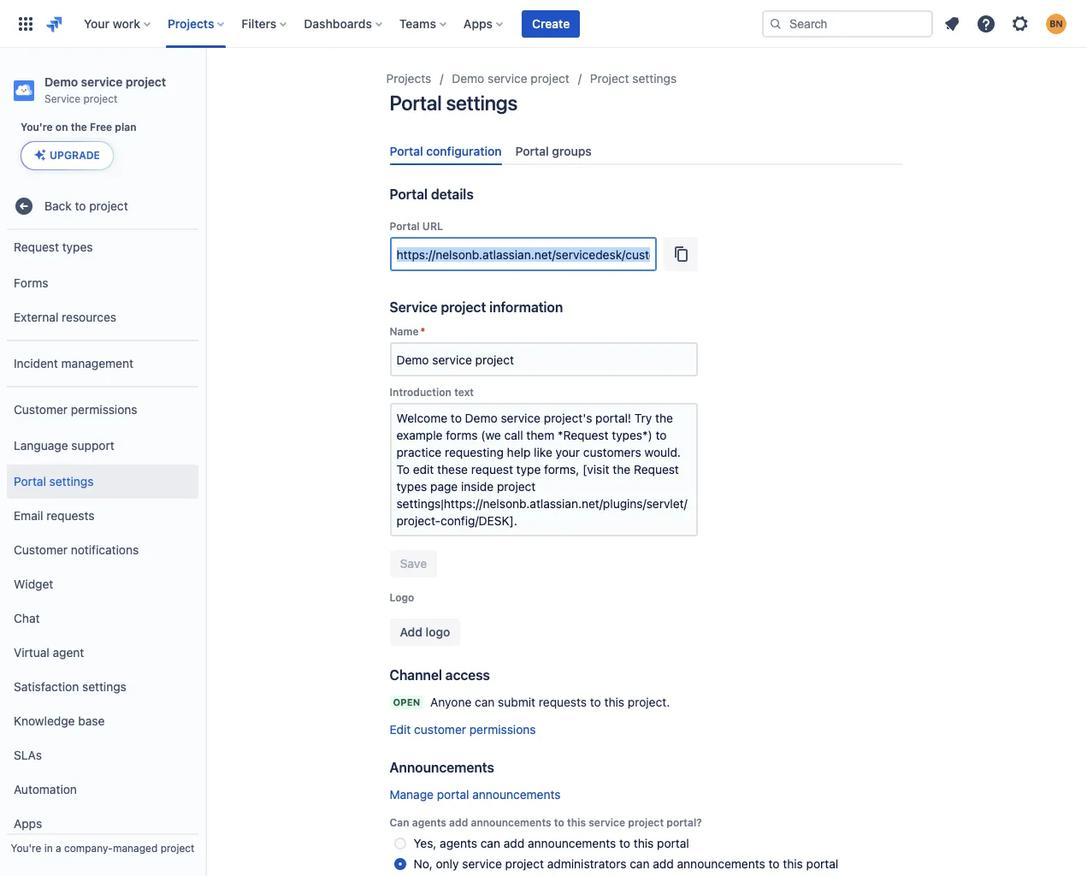 Task type: locate. For each thing, give the bounding box(es) containing it.
1 vertical spatial you're
[[11, 842, 41, 855]]

to
[[75, 198, 86, 213], [590, 695, 601, 709], [554, 816, 565, 829], [619, 836, 631, 851], [769, 857, 780, 871]]

1 horizontal spatial demo
[[452, 71, 485, 86]]

configuration
[[426, 144, 502, 158]]

none radio inside can agents add announcements to this service project portal? option group
[[394, 838, 406, 850]]

None radio
[[394, 838, 406, 850]]

0 vertical spatial group
[[7, 187, 198, 340]]

0 horizontal spatial demo
[[44, 74, 78, 89]]

customer
[[14, 402, 68, 416], [14, 542, 68, 557]]

0 horizontal spatial projects
[[168, 16, 214, 30]]

portal url
[[390, 220, 443, 233]]

to inside "link"
[[75, 198, 86, 213]]

sidebar navigation image
[[187, 68, 224, 103]]

teams button
[[394, 10, 453, 37]]

notifications
[[71, 542, 139, 557]]

name
[[390, 325, 419, 338]]

0 horizontal spatial apps
[[14, 816, 42, 831]]

settings down virtual agent link
[[82, 679, 126, 694]]

service
[[488, 71, 528, 86], [81, 74, 123, 89], [589, 816, 626, 829], [462, 857, 502, 871]]

1 vertical spatial requests
[[539, 695, 587, 709]]

project up request types link at the top left of the page
[[89, 198, 128, 213]]

work
[[113, 16, 140, 30]]

0 vertical spatial requests
[[46, 508, 95, 523]]

0 horizontal spatial portal
[[437, 787, 469, 802]]

announcements down portal?
[[677, 857, 766, 871]]

customer for customer permissions
[[14, 402, 68, 416]]

project down create button
[[531, 71, 570, 86]]

virtual agent link
[[7, 636, 198, 670]]

chat
[[14, 611, 40, 625]]

logo
[[390, 591, 414, 604]]

0 vertical spatial can
[[475, 695, 495, 709]]

you're left on
[[21, 121, 53, 133]]

1 horizontal spatial portal settings
[[390, 91, 518, 115]]

project inside can agents add announcements to this service project portal? option group
[[505, 857, 544, 871]]

channel
[[390, 667, 442, 683]]

1 vertical spatial service
[[390, 300, 438, 315]]

requests up customer notifications
[[46, 508, 95, 523]]

none radio inside can agents add announcements to this service project portal? option group
[[394, 858, 406, 870]]

demo up on
[[44, 74, 78, 89]]

satisfaction settings
[[14, 679, 126, 694]]

2 group from the top
[[7, 386, 198, 846]]

0 vertical spatial projects
[[168, 16, 214, 30]]

portal inside tab
[[390, 144, 423, 158]]

edit
[[390, 722, 411, 737]]

announcements
[[390, 760, 494, 775]]

0 horizontal spatial add
[[449, 816, 468, 829]]

project
[[590, 71, 629, 86]]

1 vertical spatial add
[[504, 836, 525, 851]]

1 customer from the top
[[14, 402, 68, 416]]

agent
[[53, 645, 84, 659]]

1 horizontal spatial apps
[[464, 16, 493, 30]]

demo
[[452, 71, 485, 86], [44, 74, 78, 89]]

customer notifications link
[[7, 533, 198, 567]]

2 vertical spatial portal
[[806, 857, 839, 871]]

settings for the portal settings link
[[49, 474, 94, 488]]

add
[[449, 816, 468, 829], [504, 836, 525, 851], [653, 857, 674, 871]]

can down access
[[475, 695, 495, 709]]

projects up sidebar navigation "image"
[[168, 16, 214, 30]]

customer inside customer notifications link
[[14, 542, 68, 557]]

url
[[423, 220, 443, 233]]

banner containing your work
[[0, 0, 1087, 48]]

settings right project
[[633, 71, 677, 86]]

portal up portal url
[[390, 187, 428, 202]]

tab list
[[383, 137, 910, 165]]

dashboards
[[304, 16, 372, 30]]

service up free
[[81, 74, 123, 89]]

demo service project service project
[[44, 74, 166, 105]]

1 vertical spatial projects
[[386, 71, 431, 86]]

company-
[[64, 842, 113, 855]]

projects inside popup button
[[168, 16, 214, 30]]

0 vertical spatial permissions
[[71, 402, 137, 416]]

0 vertical spatial you're
[[21, 121, 53, 133]]

portal
[[390, 91, 442, 115], [390, 144, 423, 158], [516, 144, 549, 158], [390, 187, 428, 202], [390, 220, 420, 233], [14, 474, 46, 488]]

apps down the "automation"
[[14, 816, 42, 831]]

a
[[56, 842, 61, 855]]

project inside back to project "link"
[[89, 198, 128, 213]]

projects button
[[163, 10, 231, 37]]

agents inside option group
[[440, 836, 477, 851]]

can
[[475, 695, 495, 709], [481, 836, 501, 851], [630, 857, 650, 871]]

2 vertical spatial can
[[630, 857, 650, 871]]

demo for demo service project
[[452, 71, 485, 86]]

jira image
[[44, 13, 65, 34], [44, 13, 65, 34]]

customer up the language
[[14, 402, 68, 416]]

2 customer from the top
[[14, 542, 68, 557]]

1 vertical spatial customer
[[14, 542, 68, 557]]

customer up widget
[[14, 542, 68, 557]]

1 vertical spatial portal settings
[[14, 474, 94, 488]]

apps for apps link
[[14, 816, 42, 831]]

incident management
[[14, 356, 133, 370]]

upgrade button
[[21, 142, 113, 170]]

you're
[[21, 121, 53, 133], [11, 842, 41, 855]]

projects
[[168, 16, 214, 30], [386, 71, 431, 86]]

projects down teams
[[386, 71, 431, 86]]

portal left url
[[390, 220, 420, 233]]

1 vertical spatial apps
[[14, 816, 42, 831]]

access
[[446, 667, 490, 683]]

Introduction text text field
[[390, 403, 698, 537]]

apps
[[464, 16, 493, 30], [14, 816, 42, 831]]

virtual agent
[[14, 645, 84, 659]]

1 vertical spatial group
[[7, 386, 198, 846]]

2 vertical spatial add
[[653, 857, 674, 871]]

banner
[[0, 0, 1087, 48]]

add logo button
[[390, 619, 461, 646]]

demo for demo service project service project
[[44, 74, 78, 89]]

widget
[[14, 576, 53, 591]]

0 vertical spatial agents
[[412, 816, 447, 829]]

1 group from the top
[[7, 187, 198, 340]]

portal up portal details
[[390, 144, 423, 158]]

settings down language support
[[49, 474, 94, 488]]

settings for project settings link
[[633, 71, 677, 86]]

widget link
[[7, 567, 198, 602]]

add down can agents add announcements to this service project portal?
[[504, 836, 525, 851]]

1 horizontal spatial projects
[[386, 71, 431, 86]]

permissions inside the customer permissions link
[[71, 402, 137, 416]]

portal settings up portal configuration
[[390, 91, 518, 115]]

project down yes, agents can add announcements to this portal
[[505, 857, 544, 871]]

0 vertical spatial apps
[[464, 16, 493, 30]]

back
[[44, 198, 72, 213]]

portal settings up email requests at bottom left
[[14, 474, 94, 488]]

1 horizontal spatial requests
[[539, 695, 587, 709]]

service up on
[[44, 92, 81, 105]]

1 horizontal spatial permissions
[[470, 722, 536, 737]]

text
[[454, 386, 474, 399]]

Search field
[[762, 10, 933, 37]]

apps inside dropdown button
[[464, 16, 493, 30]]

plan
[[115, 121, 137, 133]]

1 vertical spatial can
[[481, 836, 501, 851]]

project left 'information'
[[441, 300, 486, 315]]

can down manage portal announcements
[[481, 836, 501, 851]]

0 vertical spatial customer
[[14, 402, 68, 416]]

customer permissions
[[14, 402, 137, 416]]

request types link
[[7, 229, 198, 266]]

group containing request types
[[7, 187, 198, 340]]

you're for you're on the free plan
[[21, 121, 53, 133]]

group
[[7, 187, 198, 340], [7, 386, 198, 846]]

apps right teams dropdown button
[[464, 16, 493, 30]]

project.
[[628, 695, 670, 709]]

service up name *
[[390, 300, 438, 315]]

0 horizontal spatial permissions
[[71, 402, 137, 416]]

help image
[[976, 13, 997, 34]]

filters
[[242, 16, 277, 30]]

add down portal?
[[653, 857, 674, 871]]

service down apps dropdown button
[[488, 71, 528, 86]]

can right administrators
[[630, 857, 650, 871]]

0 horizontal spatial service
[[44, 92, 81, 105]]

add down the manage portal announcements "link"
[[449, 816, 468, 829]]

add logo
[[400, 625, 450, 639]]

requests right submit
[[539, 695, 587, 709]]

can agents add announcements to this service project portal? option group
[[390, 833, 1074, 875]]

demo down apps dropdown button
[[452, 71, 485, 86]]

0 vertical spatial service
[[44, 92, 81, 105]]

project up "plan"
[[126, 74, 166, 89]]

projects for projects popup button
[[168, 16, 214, 30]]

permissions down submit
[[470, 722, 536, 737]]

portal up email
[[14, 474, 46, 488]]

requests
[[46, 508, 95, 523], [539, 695, 587, 709]]

0 vertical spatial portal settings
[[390, 91, 518, 115]]

1 vertical spatial permissions
[[470, 722, 536, 737]]

chat link
[[7, 602, 198, 636]]

information
[[490, 300, 563, 315]]

service
[[44, 92, 81, 105], [390, 300, 438, 315]]

slas link
[[7, 738, 198, 773]]

customer notifications
[[14, 542, 139, 557]]

Portal URL field
[[391, 239, 655, 270]]

settings
[[633, 71, 677, 86], [446, 91, 518, 115], [49, 474, 94, 488], [82, 679, 126, 694]]

None field
[[391, 344, 696, 375]]

service right only
[[462, 857, 502, 871]]

demo inside demo service project service project
[[44, 74, 78, 89]]

1 vertical spatial agents
[[440, 836, 477, 851]]

you're left in
[[11, 842, 41, 855]]

permissions
[[71, 402, 137, 416], [470, 722, 536, 737]]

agents up yes,
[[412, 816, 447, 829]]

portal left groups
[[516, 144, 549, 158]]

incident management link
[[7, 347, 198, 381]]

1 horizontal spatial add
[[504, 836, 525, 851]]

service inside demo service project service project
[[44, 92, 81, 105]]

1 vertical spatial portal
[[657, 836, 689, 851]]

agents up only
[[440, 836, 477, 851]]

anyone can submit requests to this project.
[[430, 695, 670, 709]]

None radio
[[394, 858, 406, 870]]

service inside option group
[[462, 857, 502, 871]]

teams
[[399, 16, 436, 30]]

portal
[[437, 787, 469, 802], [657, 836, 689, 851], [806, 857, 839, 871]]

customer for customer notifications
[[14, 542, 68, 557]]

permissions up language support link
[[71, 402, 137, 416]]

portal configuration tab
[[383, 137, 509, 165]]



Task type: vqa. For each thing, say whether or not it's contained in the screenshot.
Chat LINK
yes



Task type: describe. For each thing, give the bounding box(es) containing it.
project left portal?
[[628, 816, 664, 829]]

tab list containing portal configuration
[[383, 137, 910, 165]]

project right managed
[[161, 842, 195, 855]]

yes, agents can add announcements to this portal
[[414, 836, 689, 851]]

portal groups
[[516, 144, 592, 158]]

customer permissions link
[[7, 393, 198, 427]]

announcements up yes, agents can add announcements to this portal
[[471, 816, 552, 829]]

yes,
[[414, 836, 437, 851]]

agents for yes,
[[440, 836, 477, 851]]

demo service project link
[[452, 68, 570, 89]]

free
[[90, 121, 112, 133]]

satisfaction
[[14, 679, 79, 694]]

group containing customer permissions
[[7, 386, 198, 846]]

base
[[78, 713, 105, 728]]

language support link
[[7, 427, 198, 465]]

satisfaction settings link
[[7, 670, 198, 704]]

can agents add announcements to this service project portal?
[[390, 816, 702, 829]]

service up no, only service project administrators can add announcements to this portal
[[589, 816, 626, 829]]

you're on the free plan
[[21, 121, 137, 133]]

portal settings link
[[7, 465, 198, 499]]

manage portal announcements link
[[390, 787, 561, 802]]

email
[[14, 508, 43, 523]]

external resources link
[[7, 300, 198, 335]]

announcements up administrators
[[528, 836, 616, 851]]

dashboards button
[[299, 10, 389, 37]]

portal configuration
[[390, 144, 502, 158]]

*
[[421, 325, 425, 338]]

manage portal announcements
[[390, 787, 561, 802]]

external
[[14, 309, 59, 324]]

settings for satisfaction settings link
[[82, 679, 126, 694]]

channel access
[[390, 667, 490, 683]]

knowledge base link
[[7, 704, 198, 738]]

automation link
[[7, 773, 198, 807]]

create
[[532, 16, 570, 30]]

apps button
[[459, 10, 510, 37]]

service inside demo service project service project
[[81, 74, 123, 89]]

support
[[71, 438, 114, 452]]

you're for you're in a company-managed project
[[11, 842, 41, 855]]

open
[[393, 697, 420, 708]]

notifications image
[[942, 13, 963, 34]]

add
[[400, 625, 423, 639]]

apps link
[[7, 807, 198, 841]]

language
[[14, 438, 68, 452]]

edit customer permissions
[[390, 722, 536, 737]]

request
[[14, 239, 59, 254]]

0 vertical spatial portal
[[437, 787, 469, 802]]

create button
[[522, 10, 580, 37]]

0 vertical spatial add
[[449, 816, 468, 829]]

primary element
[[10, 0, 762, 47]]

project inside demo service project link
[[531, 71, 570, 86]]

introduction text
[[390, 386, 474, 399]]

edit customer permissions link
[[390, 722, 536, 737]]

anyone
[[430, 695, 472, 709]]

portal?
[[667, 816, 702, 829]]

2 horizontal spatial add
[[653, 857, 674, 871]]

portal down projects link in the top of the page
[[390, 91, 442, 115]]

project up free
[[83, 92, 118, 105]]

1 horizontal spatial service
[[390, 300, 438, 315]]

your profile and settings image
[[1046, 13, 1067, 34]]

agents for can
[[412, 816, 447, 829]]

your
[[84, 16, 110, 30]]

portal details
[[390, 187, 474, 202]]

submit
[[498, 695, 536, 709]]

forms link
[[7, 266, 198, 300]]

email requests link
[[7, 499, 198, 533]]

customer
[[414, 722, 466, 737]]

settings image
[[1010, 13, 1031, 34]]

search image
[[769, 17, 783, 30]]

only
[[436, 857, 459, 871]]

can
[[390, 816, 409, 829]]

project settings link
[[590, 68, 677, 89]]

on
[[55, 121, 68, 133]]

slas
[[14, 748, 42, 762]]

the
[[71, 121, 87, 133]]

0 horizontal spatial portal settings
[[14, 474, 94, 488]]

back to project link
[[7, 189, 198, 223]]

appswitcher icon image
[[15, 13, 36, 34]]

0 horizontal spatial requests
[[46, 508, 95, 523]]

manage
[[390, 787, 434, 802]]

copy url image
[[671, 244, 691, 265]]

request types
[[14, 239, 93, 254]]

2 horizontal spatial portal
[[806, 857, 839, 871]]

projects for projects link in the top of the page
[[386, 71, 431, 86]]

filters button
[[236, 10, 294, 37]]

types
[[62, 239, 93, 254]]

forms
[[14, 275, 48, 290]]

no, only service project administrators can add announcements to this portal
[[414, 857, 839, 871]]

resources
[[62, 309, 116, 324]]

in
[[44, 842, 53, 855]]

name *
[[390, 325, 425, 338]]

1 horizontal spatial portal
[[657, 836, 689, 851]]

upgrade
[[50, 149, 100, 162]]

project settings
[[590, 71, 677, 86]]

back to project
[[44, 198, 128, 213]]

external resources
[[14, 309, 116, 324]]

your work button
[[79, 10, 157, 37]]

your work
[[84, 16, 140, 30]]

projects link
[[386, 68, 431, 89]]

knowledge
[[14, 713, 75, 728]]

virtual
[[14, 645, 49, 659]]

apps for apps dropdown button
[[464, 16, 493, 30]]

settings down demo service project link in the top of the page
[[446, 91, 518, 115]]

automation
[[14, 782, 77, 796]]

demo service project
[[452, 71, 570, 86]]

knowledge base
[[14, 713, 105, 728]]

announcements up can agents add announcements to this service project portal?
[[473, 787, 561, 802]]



